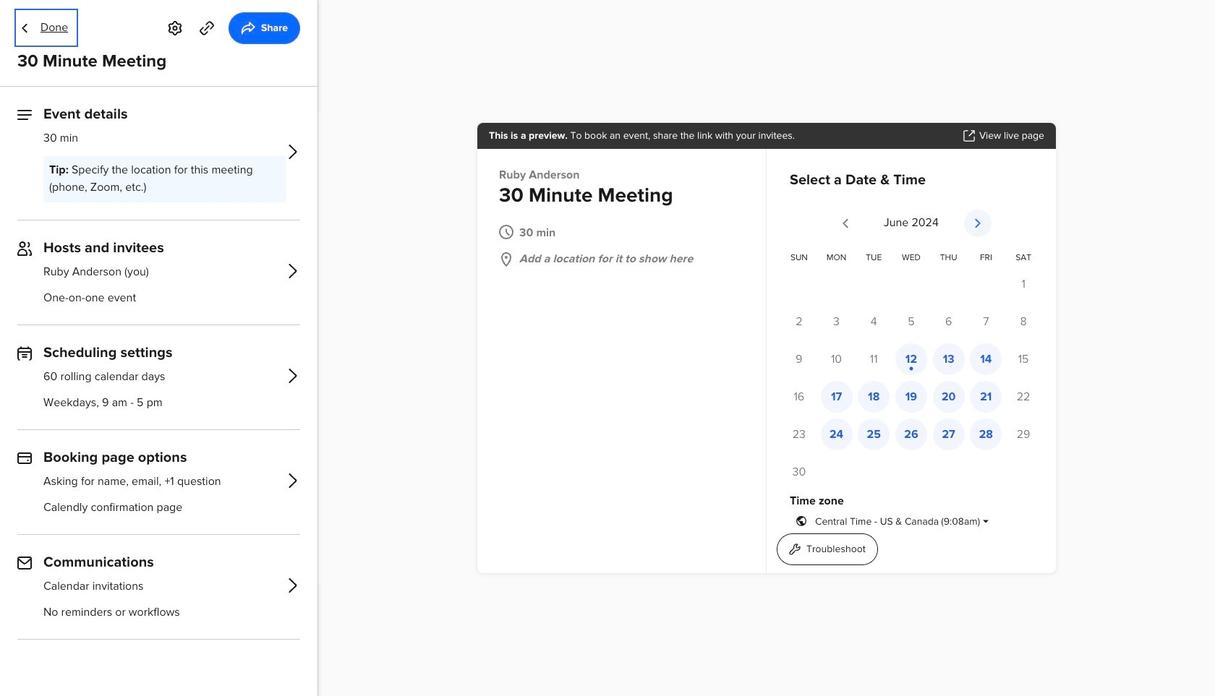 Task type: vqa. For each thing, say whether or not it's contained in the screenshot.
name text field
no



Task type: describe. For each thing, give the bounding box(es) containing it.
main navigation element
[[0, 0, 188, 697]]

select a day element
[[781, 248, 1043, 494]]

open in new window image
[[964, 130, 975, 142]]



Task type: locate. For each thing, give the bounding box(es) containing it.
cell
[[1005, 269, 1043, 301], [781, 306, 818, 338], [818, 306, 856, 338], [856, 306, 893, 338], [893, 306, 930, 338], [930, 306, 968, 338], [968, 306, 1005, 338], [1005, 306, 1043, 338], [781, 344, 818, 376], [818, 344, 856, 376], [856, 344, 893, 376], [893, 344, 930, 376], [930, 344, 968, 376], [968, 344, 1005, 376], [1005, 344, 1043, 376], [781, 382, 818, 413], [818, 382, 856, 413], [856, 382, 893, 413], [893, 382, 930, 413], [930, 382, 968, 413], [968, 382, 1005, 413], [1005, 382, 1043, 413], [781, 419, 818, 451], [818, 419, 856, 451], [856, 419, 893, 451], [893, 419, 930, 451], [930, 419, 968, 451], [968, 419, 1005, 451], [1005, 419, 1043, 451], [781, 457, 818, 489]]

calendly image
[[41, 17, 111, 38]]



